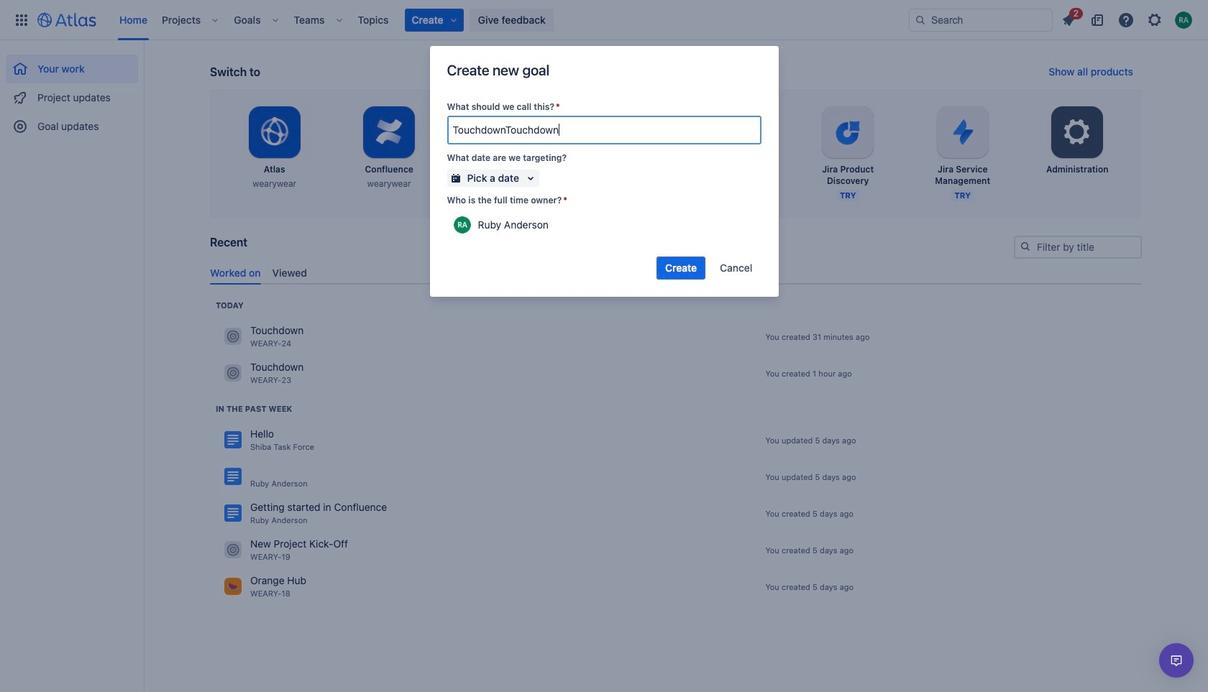 Task type: locate. For each thing, give the bounding box(es) containing it.
2 vertical spatial confluence image
[[224, 505, 242, 522]]

1 heading from the top
[[216, 300, 244, 311]]

1 townsquare image from the top
[[224, 365, 242, 382]]

2 confluence image from the top
[[224, 468, 242, 486]]

heading for townsquare image
[[216, 300, 244, 311]]

heading
[[216, 300, 244, 311], [216, 403, 292, 415]]

settings image
[[1060, 115, 1095, 150]]

townsquare image
[[224, 365, 242, 382], [224, 542, 242, 559], [224, 578, 242, 596]]

banner
[[0, 0, 1208, 40]]

group
[[6, 40, 138, 145]]

0 vertical spatial heading
[[216, 300, 244, 311]]

1 vertical spatial townsquare image
[[224, 542, 242, 559]]

2 vertical spatial townsquare image
[[224, 578, 242, 596]]

Filter by title field
[[1015, 237, 1141, 257]]

tab list
[[204, 261, 1148, 285]]

1 confluence image from the top
[[224, 432, 242, 449]]

confluence image
[[224, 432, 242, 449], [224, 468, 242, 486], [224, 505, 242, 522]]

None field
[[448, 117, 760, 143]]

0 vertical spatial confluence image
[[224, 432, 242, 449]]

1 vertical spatial heading
[[216, 403, 292, 415]]

search image
[[915, 14, 926, 26]]

2 townsquare image from the top
[[224, 542, 242, 559]]

1 vertical spatial confluence image
[[224, 468, 242, 486]]

0 vertical spatial townsquare image
[[224, 365, 242, 382]]

2 heading from the top
[[216, 403, 292, 415]]

None search field
[[909, 8, 1053, 31]]



Task type: vqa. For each thing, say whether or not it's contained in the screenshot.
left list
no



Task type: describe. For each thing, give the bounding box(es) containing it.
heading for third confluence icon from the bottom
[[216, 403, 292, 415]]

search image
[[1020, 241, 1031, 252]]

top element
[[9, 0, 909, 40]]

townsquare image
[[224, 328, 242, 345]]

help image
[[1118, 11, 1135, 28]]

3 townsquare image from the top
[[224, 578, 242, 596]]

Search field
[[909, 8, 1053, 31]]

3 confluence image from the top
[[224, 505, 242, 522]]



